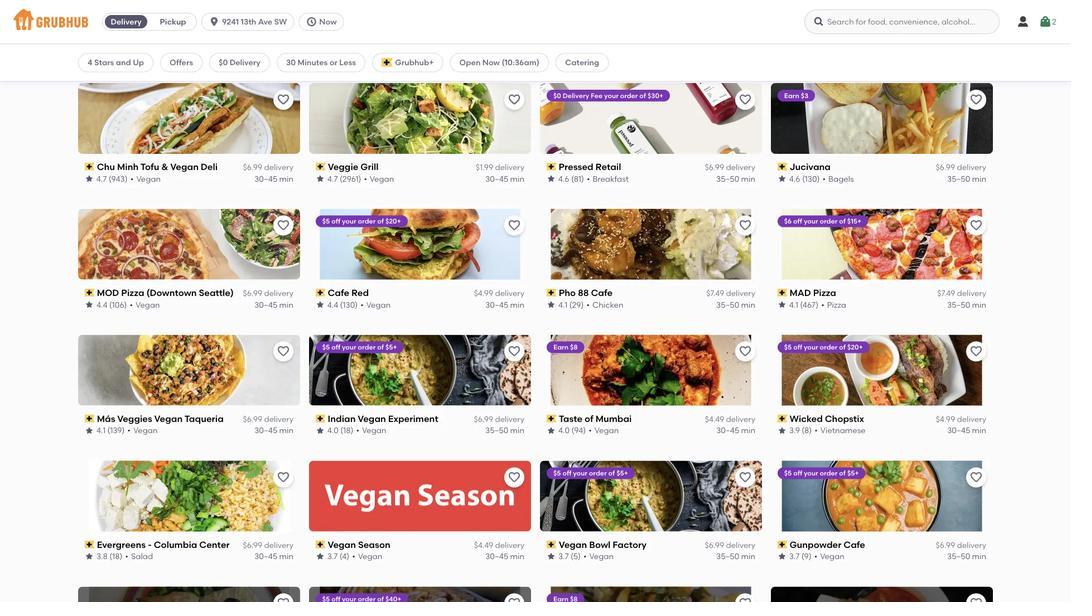 Task type: locate. For each thing, give the bounding box(es) containing it.
now up or
[[319, 17, 337, 27]]

• vegan down tofu
[[131, 174, 161, 184]]

of for cafe red
[[378, 217, 384, 226]]

1 horizontal spatial delivery
[[230, 58, 261, 67]]

• breakfast
[[587, 174, 629, 184]]

0 vertical spatial $4.49 delivery
[[705, 415, 756, 424]]

• right (9)
[[815, 552, 818, 562]]

2 4.0 from the left
[[559, 426, 570, 436]]

star icon image for mod pizza (downtown seattle)
[[85, 300, 94, 309]]

star icon image for jucivana
[[778, 174, 787, 183]]

pizza for mad
[[814, 287, 837, 298]]

save this restaurant image for wicked chopstix
[[970, 345, 983, 359]]

vegan
[[170, 161, 199, 172], [136, 174, 161, 184], [370, 174, 394, 184], [136, 300, 160, 310], [367, 300, 391, 310], [154, 414, 183, 424], [358, 414, 386, 424], [133, 426, 158, 436], [362, 426, 387, 436], [595, 426, 619, 436], [328, 540, 356, 550], [559, 540, 587, 550], [358, 552, 383, 562], [590, 552, 614, 562], [821, 552, 845, 562]]

$5 down checkout in the right of the page
[[785, 343, 792, 352]]

1 horizontal spatial 4.6
[[790, 174, 801, 184]]

star icon image left 4.6 (130) in the top of the page
[[778, 174, 787, 183]]

$7.49 delivery
[[707, 289, 756, 298], [938, 289, 987, 298]]

• right '(94)'
[[589, 426, 592, 436]]

off down '3.9 (8)'
[[794, 470, 803, 478]]

2 horizontal spatial 3.7
[[790, 552, 800, 562]]

35–50 for pressed retail
[[716, 174, 740, 184]]

of for mad pizza
[[840, 217, 846, 226]]

vegan right indian
[[358, 414, 386, 424]]

now right the open
[[483, 58, 500, 67]]

earn $3
[[785, 91, 809, 99]]

$5
[[323, 217, 330, 226], [323, 343, 330, 352], [785, 343, 792, 352], [554, 470, 561, 478], [785, 470, 792, 478]]

0 horizontal spatial $5 off your order of $20+
[[323, 217, 401, 226]]

30–45 min for cafe red
[[486, 300, 525, 310]]

less
[[339, 58, 356, 67]]

results
[[93, 61, 126, 73]]

4.0 down indian
[[328, 426, 339, 436]]

0 vertical spatial $0
[[219, 58, 228, 67]]

subscription pass image left mod
[[85, 289, 95, 297]]

4.0 for taste of mumbai
[[559, 426, 570, 436]]

0 vertical spatial now
[[319, 17, 337, 27]]

1 horizontal spatial $5+
[[617, 470, 628, 478]]

• for jucivana
[[823, 174, 826, 184]]

off down checkout in the right of the page
[[794, 343, 803, 352]]

subscription pass image left cafe red
[[316, 289, 326, 297]]

0 horizontal spatial $5+
[[386, 343, 397, 352]]

2 horizontal spatial cafe
[[844, 540, 866, 550]]

1 horizontal spatial (130)
[[802, 174, 820, 184]]

2 4.6 from the left
[[790, 174, 801, 184]]

$6.99 for chu minh tofu & vegan deli
[[243, 163, 262, 172]]

$6.99 for evergreens - columbia center
[[243, 541, 262, 550]]

svg image inside 9241 13th ave sw button
[[209, 16, 220, 27]]

factory
[[613, 540, 647, 550]]

0 horizontal spatial (130)
[[340, 300, 358, 310]]

35–50 min for jucivana
[[948, 174, 987, 184]]

• down evergreens at left bottom
[[125, 552, 128, 562]]

0 vertical spatial $4.49
[[705, 415, 724, 424]]

grill
[[361, 161, 379, 172]]

your down checkout in the right of the page
[[804, 343, 819, 352]]

subscription pass image left gunpowder
[[778, 541, 788, 549]]

$6.99 for gunpowder cafe
[[936, 541, 955, 550]]

subscription pass image left taste
[[547, 415, 557, 423]]

0 horizontal spatial $20+
[[386, 217, 401, 226]]

3.7 for vegan bowl factory
[[559, 552, 569, 562]]

0 horizontal spatial 4.4
[[97, 300, 107, 310]]

1 4.4 from the left
[[97, 300, 107, 310]]

0 horizontal spatial $4.49
[[474, 541, 493, 550]]

0 horizontal spatial cafe
[[328, 287, 350, 298]]

(106)
[[109, 300, 127, 310]]

• vegan down taste of mumbai
[[589, 426, 619, 436]]

3.7 left (9)
[[790, 552, 800, 562]]

(943)
[[109, 174, 128, 184]]

0 vertical spatial $20+
[[386, 217, 401, 226]]

experiment
[[388, 414, 439, 424]]

$1.99 delivery
[[476, 163, 525, 172]]

columbia
[[154, 540, 197, 550]]

mod pizza (downtown seattle) logo image
[[78, 209, 300, 280]]

• for veggie grill
[[364, 174, 367, 184]]

9241 13th ave sw button
[[202, 13, 299, 31]]

4.7 down veggie
[[328, 174, 338, 184]]

30–45 min for evergreens - columbia center
[[255, 552, 294, 562]]

2 horizontal spatial svg image
[[1039, 15, 1052, 28]]

proceed
[[735, 332, 767, 341]]

(18) for indian
[[341, 426, 354, 436]]

subscription pass image for cafe red
[[316, 289, 326, 297]]

2 4.4 from the left
[[328, 300, 338, 310]]

1 horizontal spatial (18)
[[341, 426, 354, 436]]

star icon image for más veggies vegan taqueria
[[85, 426, 94, 435]]

4.1 down más
[[97, 426, 106, 436]]

subscription pass image left indian
[[316, 415, 326, 423]]

1 4.6 from the left
[[559, 174, 570, 184]]

$5+
[[386, 343, 397, 352], [617, 470, 628, 478], [848, 470, 859, 478]]

1 vertical spatial $4.49
[[474, 541, 493, 550]]

• vegan down grill
[[364, 174, 394, 184]]

your down 4.4 (130)
[[342, 343, 357, 352]]

• vegan down red
[[361, 300, 391, 310]]

red
[[352, 287, 369, 298]]

3.9 (8)
[[790, 426, 812, 436]]

$5 down 4.7 (2961)
[[323, 217, 330, 226]]

and
[[116, 58, 131, 67]]

star icon image left 3.7 (9)
[[778, 553, 787, 561]]

1 horizontal spatial cafe
[[591, 287, 613, 298]]

cafe up '• chicken'
[[591, 287, 613, 298]]

$6.99 for más veggies vegan taqueria
[[243, 415, 262, 424]]

2 horizontal spatial 4.1
[[790, 300, 799, 310]]

order down red
[[358, 343, 376, 352]]

chicken
[[593, 300, 624, 310]]

pizza down mad pizza
[[828, 300, 847, 310]]

2 $7.49 from the left
[[938, 289, 955, 298]]

0 horizontal spatial 4.0
[[328, 426, 339, 436]]

gunpowder cafe
[[790, 540, 866, 550]]

1 horizontal spatial 4.4
[[328, 300, 338, 310]]

gunpowder
[[790, 540, 842, 550]]

order down (2961)
[[358, 217, 376, 226]]

2 4.7 from the left
[[328, 174, 338, 184]]

4.1
[[559, 300, 568, 310], [790, 300, 799, 310], [97, 426, 106, 436]]

$0 down 9241
[[219, 58, 228, 67]]

4.1 for mad pizza
[[790, 300, 799, 310]]

4.0
[[328, 426, 339, 436], [559, 426, 570, 436]]

off down '4.0 (94)'
[[563, 470, 572, 478]]

save this restaurant image
[[739, 93, 752, 106], [970, 93, 983, 106], [277, 219, 290, 233], [970, 219, 983, 233], [970, 345, 983, 359], [277, 471, 290, 485], [739, 471, 752, 485], [970, 471, 983, 485], [970, 597, 983, 603]]

1 horizontal spatial $0
[[554, 91, 561, 99]]

• pizza
[[822, 300, 847, 310]]

0 horizontal spatial $5 off your order of $5+
[[323, 343, 397, 352]]

svg image inside 2 button
[[1039, 15, 1052, 28]]

1 vertical spatial (18)
[[110, 552, 122, 562]]

earn left '$8' at the bottom right of page
[[554, 343, 569, 352]]

$5 off your order of $5+ for experiment
[[323, 343, 397, 352]]

delivery for $0 delivery
[[230, 58, 261, 67]]

35–50 for jucivana
[[948, 174, 971, 184]]

veggie
[[328, 161, 358, 172]]

• right (29)
[[587, 300, 590, 310]]

1 horizontal spatial $5 off your order of $20+
[[785, 343, 863, 352]]

• right (4)
[[352, 552, 355, 562]]

cafe
[[328, 287, 350, 298], [591, 287, 613, 298], [844, 540, 866, 550]]

4.4
[[97, 300, 107, 310], [328, 300, 338, 310]]

$5 off your order of $20+ down (2961)
[[323, 217, 401, 226]]

1 vertical spatial $5 off your order of $20+
[[785, 343, 863, 352]]

0 horizontal spatial 3.7
[[328, 552, 338, 562]]

4.0 (18)
[[328, 426, 354, 436]]

más
[[97, 414, 115, 424]]

• down minh
[[131, 174, 134, 184]]

1 vertical spatial $4.99 delivery
[[936, 415, 987, 424]]

1 vertical spatial $4.99
[[936, 415, 955, 424]]

1 horizontal spatial $5 off your order of $5+
[[554, 470, 628, 478]]

chu minh tofu & vegan deli logo image
[[78, 83, 300, 154]]

subscription pass image for pressed retail
[[547, 163, 557, 171]]

$4.49 delivery
[[705, 415, 756, 424], [474, 541, 525, 550]]

0 horizontal spatial 4.7
[[97, 174, 107, 184]]

your for cafe red
[[342, 217, 357, 226]]

1 horizontal spatial $7.49
[[938, 289, 955, 298]]

30
[[286, 58, 296, 67]]

0 vertical spatial (130)
[[802, 174, 820, 184]]

your right $6
[[804, 217, 819, 226]]

save this restaurant image for mad pizza
[[970, 219, 983, 233]]

checkout
[[778, 332, 816, 341]]

$0
[[219, 58, 228, 67], [554, 91, 561, 99]]

3.7 left (4)
[[328, 552, 338, 562]]

$0 delivery
[[219, 58, 261, 67]]

$4.49 delivery for taste of mumbai
[[705, 415, 756, 424]]

$0 left fee
[[554, 91, 561, 99]]

Search for food, convenience, alcohol... search field
[[805, 9, 1000, 34]]

subscription pass image
[[85, 163, 95, 171], [316, 163, 326, 171], [547, 163, 557, 171], [316, 289, 326, 297], [547, 289, 557, 297], [778, 289, 788, 297], [547, 415, 557, 423], [547, 541, 557, 549], [778, 541, 788, 549]]

1 vertical spatial delivery
[[230, 58, 261, 67]]

0 horizontal spatial 4.1
[[97, 426, 106, 436]]

subscription pass image left evergreens at left bottom
[[85, 541, 95, 549]]

1 vertical spatial $4.49 delivery
[[474, 541, 525, 550]]

(130) down cafe red
[[340, 300, 358, 310]]

delivery for mod pizza (downtown seattle)
[[264, 289, 294, 298]]

• right (467)
[[822, 300, 825, 310]]

earn left $3
[[785, 91, 800, 99]]

svg image
[[1039, 15, 1052, 28], [306, 16, 317, 27], [814, 16, 825, 27]]

1 horizontal spatial earn
[[785, 91, 800, 99]]

delivery
[[264, 163, 294, 172], [495, 163, 525, 172], [726, 163, 756, 172], [957, 163, 987, 172], [264, 289, 294, 298], [495, 289, 525, 298], [726, 289, 756, 298], [957, 289, 987, 298], [264, 415, 294, 424], [495, 415, 525, 424], [726, 415, 756, 424], [957, 415, 987, 424], [264, 541, 294, 550], [495, 541, 525, 550], [726, 541, 756, 550], [957, 541, 987, 550]]

0 horizontal spatial $4.99 delivery
[[474, 289, 525, 298]]

mad pizza logo image
[[771, 209, 993, 280]]

min for vegan season
[[510, 552, 525, 562]]

vegan up (4)
[[328, 540, 356, 550]]

• right (106)
[[130, 300, 133, 310]]

1 horizontal spatial $20+
[[848, 343, 863, 352]]

4.6 for pressed retail
[[559, 174, 570, 184]]

taste
[[559, 414, 583, 424]]

• for evergreens - columbia center
[[125, 552, 128, 562]]

star icon image for taste of mumbai
[[547, 426, 556, 435]]

subscription pass image left más
[[85, 415, 95, 423]]

min
[[279, 174, 294, 184], [510, 174, 525, 184], [741, 174, 756, 184], [972, 174, 987, 184], [279, 300, 294, 310], [510, 300, 525, 310], [741, 300, 756, 310], [972, 300, 987, 310], [279, 426, 294, 436], [510, 426, 525, 436], [741, 426, 756, 436], [972, 426, 987, 436], [279, 552, 294, 562], [510, 552, 525, 562], [741, 552, 756, 562], [972, 552, 987, 562]]

off down 4.4 (130)
[[332, 343, 341, 352]]

1 horizontal spatial $4.99
[[936, 415, 955, 424]]

vegan down veggies
[[133, 426, 158, 436]]

1 horizontal spatial $7.49 delivery
[[938, 289, 987, 298]]

1 vertical spatial $0
[[554, 91, 561, 99]]

1 vertical spatial (130)
[[340, 300, 358, 310]]

0 horizontal spatial svg image
[[209, 16, 220, 27]]

4 stars and up
[[88, 58, 144, 67]]

star icon image left 4.1 (139)
[[85, 426, 94, 435]]

min for taste of mumbai
[[741, 426, 756, 436]]

min for más veggies vegan taqueria
[[279, 426, 294, 436]]

$6.99 for pressed retail
[[705, 163, 724, 172]]

sw
[[274, 17, 287, 27]]

$5 for indian vegan experiment
[[323, 343, 330, 352]]

vegan down vegan bowl factory
[[590, 552, 614, 562]]

(18) down indian
[[341, 426, 354, 436]]

0 horizontal spatial (18)
[[110, 552, 122, 562]]

• salad
[[125, 552, 153, 562]]

order down • pizza
[[820, 343, 838, 352]]

order for mad pizza
[[820, 217, 838, 226]]

0 vertical spatial earn
[[785, 91, 800, 99]]

minutes
[[298, 58, 328, 67]]

off down 4.7 (2961)
[[332, 217, 341, 226]]

35–50 for indian vegan experiment
[[485, 426, 508, 436]]

subscription pass image
[[778, 163, 788, 171], [85, 289, 95, 297], [85, 415, 95, 423], [316, 415, 326, 423], [778, 415, 788, 423], [85, 541, 95, 549], [316, 541, 326, 549]]

delivery left fee
[[563, 91, 589, 99]]

0 horizontal spatial $4.49 delivery
[[474, 541, 525, 550]]

svg image inside now button
[[306, 16, 317, 27]]

$6.99 for indian vegan experiment
[[474, 415, 493, 424]]

subscription pass image for chu minh tofu & vegan deli
[[85, 163, 95, 171]]

delivery for mad pizza
[[957, 289, 987, 298]]

35–50
[[716, 174, 740, 184], [948, 174, 971, 184], [716, 300, 740, 310], [948, 300, 971, 310], [485, 426, 508, 436], [716, 552, 740, 562], [948, 552, 971, 562]]

star icon image left 3.8
[[85, 553, 94, 561]]

subscription pass image left jucivana
[[778, 163, 788, 171]]

0 horizontal spatial earn
[[554, 343, 569, 352]]

star icon image for indian vegan experiment
[[316, 426, 325, 435]]

• left bagels
[[823, 174, 826, 184]]

0 horizontal spatial $7.49
[[707, 289, 724, 298]]

wicked chopstix
[[790, 414, 865, 424]]

subscription pass image left "bowl"
[[547, 541, 557, 549]]

indian vegan experiment logo image
[[309, 335, 531, 406]]

0 horizontal spatial svg image
[[306, 16, 317, 27]]

$5 off your order of $20+ down checkout in the right of the page
[[785, 343, 863, 352]]

open now (10:36am)
[[460, 58, 540, 67]]

vegan down red
[[367, 300, 391, 310]]

2 $7.49 delivery from the left
[[938, 289, 987, 298]]

0 horizontal spatial delivery
[[111, 17, 142, 27]]

subscription pass image for indian vegan experiment
[[316, 415, 326, 423]]

0 horizontal spatial $4.99
[[474, 289, 493, 298]]

1 vertical spatial $20+
[[848, 343, 863, 352]]

• vegan down veggies
[[127, 426, 158, 436]]

3 3.7 from the left
[[790, 552, 800, 562]]

1 4.0 from the left
[[328, 426, 339, 436]]

• vegan down indian vegan experiment
[[356, 426, 387, 436]]

cafe up 4.4 (130)
[[328, 287, 350, 298]]

subscription pass image for wicked chopstix
[[778, 415, 788, 423]]

$5 off your order of $5+ down (8)
[[785, 470, 859, 478]]

star icon image
[[85, 174, 94, 183], [316, 174, 325, 183], [547, 174, 556, 183], [778, 174, 787, 183], [85, 300, 94, 309], [316, 300, 325, 309], [547, 300, 556, 309], [778, 300, 787, 309], [85, 426, 94, 435], [316, 426, 325, 435], [547, 426, 556, 435], [778, 426, 787, 435], [85, 553, 94, 561], [316, 553, 325, 561], [547, 553, 556, 561], [778, 553, 787, 561]]

30–45
[[255, 174, 277, 184], [486, 174, 508, 184], [255, 300, 277, 310], [486, 300, 508, 310], [255, 426, 277, 436], [717, 426, 740, 436], [948, 426, 971, 436], [255, 552, 277, 562], [486, 552, 508, 562]]

(130) down jucivana
[[802, 174, 820, 184]]

subscription pass image left mad
[[778, 289, 788, 297]]

• right 4.0 (18)
[[356, 426, 359, 436]]

$7.49 delivery for pho 88 cafe
[[707, 289, 756, 298]]

• vegan for grill
[[364, 174, 394, 184]]

delivery for $0 delivery fee your order of $30+
[[563, 91, 589, 99]]

$5 off your order of $5+ down 4.4 (130)
[[323, 343, 397, 352]]

• for pho 88 cafe
[[587, 300, 590, 310]]

• down grill
[[364, 174, 367, 184]]

min for mad pizza
[[972, 300, 987, 310]]

2 3.7 from the left
[[559, 552, 569, 562]]

svg image left 2 button
[[1017, 15, 1030, 28]]

of for vegan bowl factory
[[609, 470, 615, 478]]

off
[[332, 217, 341, 226], [794, 217, 803, 226], [332, 343, 341, 352], [794, 343, 803, 352], [563, 470, 572, 478], [794, 470, 803, 478]]

pressed retail logo image
[[540, 83, 762, 154]]

0 vertical spatial $4.99
[[474, 289, 493, 298]]

1 3.7 from the left
[[328, 552, 338, 562]]

0 vertical spatial $4.99 delivery
[[474, 289, 525, 298]]

$20+
[[386, 217, 401, 226], [848, 343, 863, 352]]

min for indian vegan experiment
[[510, 426, 525, 436]]

$5 for vegan bowl factory
[[554, 470, 561, 478]]

order down taste of mumbai
[[589, 470, 607, 478]]

star icon image left 4.0 (18)
[[316, 426, 325, 435]]

4.7 for chu minh tofu & vegan deli
[[97, 174, 107, 184]]

$4.49
[[705, 415, 724, 424], [474, 541, 493, 550]]

svg image left 9241
[[209, 16, 220, 27]]

2 horizontal spatial delivery
[[563, 91, 589, 99]]

4.7 down chu
[[97, 174, 107, 184]]

off for vegan
[[563, 470, 572, 478]]

wicked chopstix logo image
[[771, 335, 993, 406]]

0 horizontal spatial 4.6
[[559, 174, 570, 184]]

subscription pass image left pressed
[[547, 163, 557, 171]]

veggies
[[117, 414, 152, 424]]

star icon image left 4.4 (130)
[[316, 300, 325, 309]]

star icon image left '4.0 (94)'
[[547, 426, 556, 435]]

1 horizontal spatial 4.0
[[559, 426, 570, 436]]

35–50 min for mad pizza
[[948, 300, 987, 310]]

subscription pass image for taste of mumbai
[[547, 415, 557, 423]]

• for más veggies vegan taqueria
[[127, 426, 131, 436]]

catering
[[565, 58, 599, 67]]

3.8
[[97, 552, 108, 562]]

chu minh tofu & vegan deli
[[97, 161, 218, 172]]

delivery
[[111, 17, 142, 27], [230, 58, 261, 67], [563, 91, 589, 99]]

vegan bowl factory logo image
[[540, 461, 762, 532]]

30–45 min
[[255, 174, 294, 184], [486, 174, 525, 184], [255, 300, 294, 310], [486, 300, 525, 310], [255, 426, 294, 436], [717, 426, 756, 436], [948, 426, 987, 436], [255, 552, 294, 562], [486, 552, 525, 562]]

4.1 down mad
[[790, 300, 799, 310]]

save this restaurant button
[[273, 90, 294, 110], [504, 90, 525, 110], [735, 90, 756, 110], [966, 90, 987, 110], [273, 216, 294, 236], [504, 216, 525, 236], [735, 216, 756, 236], [966, 216, 987, 236], [273, 342, 294, 362], [504, 342, 525, 362], [735, 342, 756, 362], [966, 342, 987, 362], [273, 468, 294, 488], [504, 468, 525, 488], [735, 468, 756, 488], [966, 468, 987, 488], [273, 594, 294, 603], [504, 594, 525, 603], [735, 594, 756, 603], [966, 594, 987, 603]]

0 vertical spatial (18)
[[341, 426, 354, 436]]

bagels
[[829, 174, 854, 184]]

30–45 min for más veggies vegan taqueria
[[255, 426, 294, 436]]

1 vertical spatial now
[[483, 58, 500, 67]]

your down (2961)
[[342, 217, 357, 226]]

1 4.7 from the left
[[97, 174, 107, 184]]

$5 off your order of $5+ down '(94)'
[[554, 470, 628, 478]]

• vegan for pizza
[[130, 300, 160, 310]]

0 horizontal spatial $0
[[219, 58, 228, 67]]

1 horizontal spatial 3.7
[[559, 552, 569, 562]]

$4.99 delivery for cafe red
[[474, 289, 525, 298]]

0 vertical spatial $5 off your order of $20+
[[323, 217, 401, 226]]

earn for taste of mumbai
[[554, 343, 569, 352]]

30–45 min for wicked chopstix
[[948, 426, 987, 436]]

$6.99 delivery for indian vegan experiment
[[474, 415, 525, 424]]

star icon image for veggie grill
[[316, 174, 325, 183]]

1 $7.49 from the left
[[707, 289, 724, 298]]

30–45 min for chu minh tofu & vegan deli
[[255, 174, 294, 184]]

main navigation navigation
[[0, 0, 1071, 44]]

star icon image left 4.6 (81)
[[547, 174, 556, 183]]

1 horizontal spatial $4.49
[[705, 415, 724, 424]]

1 horizontal spatial 4.1
[[559, 300, 568, 310]]

gunpowder cafe logo image
[[771, 461, 993, 532]]

star icon image left 4.4 (106)
[[85, 300, 94, 309]]

0 horizontal spatial now
[[319, 17, 337, 27]]

subscription pass image for vegan season
[[316, 541, 326, 549]]

$6.99 delivery for jucivana
[[936, 163, 987, 172]]

30–45 for mod pizza (downtown seattle)
[[255, 300, 277, 310]]

svg image
[[1017, 15, 1030, 28], [209, 16, 220, 27]]

2 vertical spatial delivery
[[563, 91, 589, 99]]

cafe right gunpowder
[[844, 540, 866, 550]]

order for gunpowder cafe
[[820, 470, 838, 478]]

0 horizontal spatial $7.49 delivery
[[707, 289, 756, 298]]

order down • vietnamese
[[820, 470, 838, 478]]

• right (139)
[[127, 426, 131, 436]]

star icon image for pressed retail
[[547, 174, 556, 183]]

cafe red logo image
[[309, 209, 531, 280]]

30–45 for cafe red
[[486, 300, 508, 310]]

•
[[131, 174, 134, 184], [364, 174, 367, 184], [587, 174, 590, 184], [823, 174, 826, 184], [130, 300, 133, 310], [361, 300, 364, 310], [587, 300, 590, 310], [822, 300, 825, 310], [127, 426, 131, 436], [356, 426, 359, 436], [589, 426, 592, 436], [815, 426, 818, 436], [125, 552, 128, 562], [352, 552, 355, 562], [584, 552, 587, 562], [815, 552, 818, 562]]

4.1 down pho
[[559, 300, 568, 310]]

subscription pass image for mod pizza (downtown seattle)
[[85, 289, 95, 297]]

9241
[[222, 17, 239, 27]]

1 $7.49 delivery from the left
[[707, 289, 756, 298]]

mod
[[97, 287, 119, 298]]

• vegan down the 'mod pizza (downtown seattle)'
[[130, 300, 160, 310]]

1 horizontal spatial $4.49 delivery
[[705, 415, 756, 424]]

star icon image left '3.7 (5)' at the right of the page
[[547, 553, 556, 561]]

$4.99 for cafe red
[[474, 289, 493, 298]]

0 vertical spatial delivery
[[111, 17, 142, 27]]

delivery down 13th
[[230, 58, 261, 67]]

save this restaurant image
[[277, 93, 290, 106], [508, 93, 521, 106], [508, 219, 521, 233], [739, 219, 752, 233], [277, 345, 290, 359], [508, 345, 521, 359], [739, 345, 752, 359], [508, 471, 521, 485], [277, 597, 290, 603], [508, 597, 521, 603], [739, 597, 752, 603]]

1 vertical spatial earn
[[554, 343, 569, 352]]

1 horizontal spatial $4.99 delivery
[[936, 415, 987, 424]]

off right $6
[[794, 217, 803, 226]]

4.4 down cafe red
[[328, 300, 338, 310]]

2 horizontal spatial $5 off your order of $5+
[[785, 470, 859, 478]]

to
[[769, 332, 777, 341]]

4.7
[[97, 174, 107, 184], [328, 174, 338, 184]]

1 horizontal spatial 4.7
[[328, 174, 338, 184]]

pizza
[[121, 287, 144, 298], [814, 287, 837, 298], [828, 300, 847, 310]]

4.4 for mod pizza (downtown seattle)
[[97, 300, 107, 310]]

veggie grill
[[328, 161, 379, 172]]

subscription pass image for mad pizza
[[778, 289, 788, 297]]



Task type: describe. For each thing, give the bounding box(es) containing it.
$20+ for cafe red
[[386, 217, 401, 226]]

delivery for vegan season
[[495, 541, 525, 550]]

jucivana
[[790, 161, 831, 172]]

3.9
[[790, 426, 800, 436]]

open
[[460, 58, 481, 67]]

13th
[[241, 17, 256, 27]]

evergreens
[[97, 540, 146, 550]]

$0 delivery fee your order of $30+
[[554, 91, 664, 99]]

star icon image for gunpowder cafe
[[778, 553, 787, 561]]

4.6 (130)
[[790, 174, 820, 184]]

4.7 for veggie grill
[[328, 174, 338, 184]]

min for jucivana
[[972, 174, 987, 184]]

min for veggie grill
[[510, 174, 525, 184]]

mad
[[790, 287, 811, 298]]

$0 for $0 delivery
[[219, 58, 228, 67]]

pho 88 cafe logo image
[[540, 209, 762, 280]]

off for mad
[[794, 217, 803, 226]]

vegan down grill
[[370, 174, 394, 184]]

(8)
[[802, 426, 812, 436]]

save this restaurant image for jucivana
[[970, 93, 983, 106]]

• for taste of mumbai
[[589, 426, 592, 436]]

3.7 (4)
[[328, 552, 350, 562]]

• for wicked chopstix
[[815, 426, 818, 436]]

vegan down the 'mod pizza (downtown seattle)'
[[136, 300, 160, 310]]

$7.49 for mad pizza
[[938, 289, 955, 298]]

pickup button
[[150, 13, 196, 31]]

$1.99
[[476, 163, 493, 172]]

delivery for taste of mumbai
[[726, 415, 756, 424]]

$20+ for wicked chopstix
[[848, 343, 863, 352]]

4.1 for pho 88 cafe
[[559, 300, 568, 310]]

&
[[161, 161, 168, 172]]

pho 88 cafe
[[559, 287, 613, 298]]

up
[[133, 58, 144, 67]]

save this restaurant image for vegan bowl factory
[[739, 471, 752, 485]]

$4.49 delivery for vegan season
[[474, 541, 525, 550]]

3.8 (18)
[[97, 552, 122, 562]]

min for evergreens - columbia center
[[279, 552, 294, 562]]

2 button
[[1039, 12, 1057, 32]]

indian
[[328, 414, 356, 424]]

pizza for •
[[828, 300, 847, 310]]

$6.99 delivery for evergreens - columbia center
[[243, 541, 294, 550]]

(139)
[[107, 426, 125, 436]]

mod pizza (downtown seattle)
[[97, 287, 234, 298]]

$5 off your order of $20+ for red
[[323, 217, 401, 226]]

30–45 min for veggie grill
[[486, 174, 525, 184]]

• vegan for cafe
[[815, 552, 845, 562]]

star icon image for mad pizza
[[778, 300, 787, 309]]

$5 for gunpowder cafe
[[785, 470, 792, 478]]

• vegan for vegan
[[356, 426, 387, 436]]

wicked
[[790, 414, 823, 424]]

35–50 for pho 88 cafe
[[716, 300, 740, 310]]

or
[[330, 58, 338, 67]]

delivery for veggie grill
[[495, 163, 525, 172]]

min for mod pizza (downtown seattle)
[[279, 300, 294, 310]]

35–50 min for indian vegan experiment
[[485, 426, 525, 436]]

subscription pass image for veggie grill
[[316, 163, 326, 171]]

vegan right &
[[170, 161, 199, 172]]

1 horizontal spatial svg image
[[814, 16, 825, 27]]

proceed to checkout
[[735, 332, 816, 341]]

4
[[88, 58, 92, 67]]

59 results
[[78, 61, 126, 73]]

9241 13th ave sw
[[222, 17, 287, 27]]

delivery for wicked chopstix
[[957, 415, 987, 424]]

breakfast
[[593, 174, 629, 184]]

4.4 (130)
[[328, 300, 358, 310]]

save this restaurant image for gunpowder cafe
[[970, 471, 983, 485]]

4.7 (943)
[[97, 174, 128, 184]]

subscription pass image for más veggies vegan taqueria
[[85, 415, 95, 423]]

mumbai
[[596, 414, 632, 424]]

4.1 (467)
[[790, 300, 819, 310]]

$7.49 delivery for mad pizza
[[938, 289, 987, 298]]

grubhub plus flag logo image
[[382, 58, 393, 67]]

order for cafe red
[[358, 217, 376, 226]]

retail
[[596, 161, 621, 172]]

(10:36am)
[[502, 58, 540, 67]]

min for pho 88 cafe
[[741, 300, 756, 310]]

svg image for 2
[[1039, 15, 1052, 28]]

min for gunpowder cafe
[[972, 552, 987, 562]]

vegan season logo image
[[309, 461, 531, 532]]

35–50 for gunpowder cafe
[[948, 552, 971, 562]]

(29)
[[569, 300, 584, 310]]

your for indian vegan experiment
[[342, 343, 357, 352]]

$6.99 delivery for gunpowder cafe
[[936, 541, 987, 550]]

más veggies vegan taqueria
[[97, 414, 224, 424]]

bowl
[[589, 540, 611, 550]]

earn $8
[[554, 343, 578, 352]]

• vegan for veggies
[[127, 426, 158, 436]]

3.7 (9)
[[790, 552, 812, 562]]

4.6 (81)
[[559, 174, 584, 184]]

$6.99 for mod pizza (downtown seattle)
[[243, 289, 262, 298]]

vegan down the 'gunpowder cafe'
[[821, 552, 845, 562]]

grubhub+
[[395, 58, 434, 67]]

vegan up (5)
[[559, 540, 587, 550]]

3.7 for vegan season
[[328, 552, 338, 562]]

vegan bowl factory
[[559, 540, 647, 550]]

$7.49 for pho 88 cafe
[[707, 289, 724, 298]]

(2961)
[[340, 174, 361, 184]]

(downtown
[[146, 287, 197, 298]]

35–50 min for gunpowder cafe
[[948, 552, 987, 562]]

4.6 for jucivana
[[790, 174, 801, 184]]

star icon image for cafe red
[[316, 300, 325, 309]]

offers
[[170, 58, 193, 67]]

taste of mumbai logo image
[[540, 335, 762, 406]]

1 horizontal spatial now
[[483, 58, 500, 67]]

30–45 for más veggies vegan taqueria
[[255, 426, 277, 436]]

4.1 (139)
[[97, 426, 125, 436]]

1 horizontal spatial svg image
[[1017, 15, 1030, 28]]

jucivana logo image
[[771, 83, 993, 154]]

star icon image for pho 88 cafe
[[547, 300, 556, 309]]

4.1 for más veggies vegan taqueria
[[97, 426, 106, 436]]

delivery inside button
[[111, 17, 142, 27]]

chopstix
[[825, 414, 865, 424]]

(94)
[[572, 426, 586, 436]]

• bagels
[[823, 174, 854, 184]]

$4.99 for wicked chopstix
[[936, 415, 955, 424]]

delivery button
[[103, 13, 150, 31]]

order left $30+
[[620, 91, 638, 99]]

• chicken
[[587, 300, 624, 310]]

$8
[[570, 343, 578, 352]]

vegan right veggies
[[154, 414, 183, 424]]

59
[[78, 61, 90, 73]]

star icon image for evergreens - columbia center
[[85, 553, 94, 561]]

now inside button
[[319, 17, 337, 27]]

delivery for gunpowder cafe
[[957, 541, 987, 550]]

3.7 (5)
[[559, 552, 581, 562]]

4.7 (2961)
[[328, 174, 361, 184]]

delivery for cafe red
[[495, 289, 525, 298]]

$6.99 delivery for chu minh tofu & vegan deli
[[243, 163, 294, 172]]

taqueria
[[185, 414, 224, 424]]

evergreens - columbia center  logo image
[[78, 461, 300, 532]]

chu
[[97, 161, 115, 172]]

2 horizontal spatial $5+
[[848, 470, 859, 478]]

order for vegan bowl factory
[[589, 470, 607, 478]]

star icon image for chu minh tofu & vegan deli
[[85, 174, 94, 183]]

vegan season
[[328, 540, 391, 550]]

30 minutes or less
[[286, 58, 356, 67]]

$5 off your order of $5+ for factory
[[554, 470, 628, 478]]

-
[[148, 540, 152, 550]]

vegan down mumbai
[[595, 426, 619, 436]]

veggie grill logo image
[[309, 83, 531, 154]]

2
[[1052, 17, 1057, 26]]

$6.99 delivery for vegan bowl factory
[[705, 541, 756, 550]]

pho
[[559, 287, 576, 298]]

35–50 min for pho 88 cafe
[[716, 300, 756, 310]]

$6
[[785, 217, 792, 226]]

taste of mumbai
[[559, 414, 632, 424]]

now button
[[299, 13, 349, 31]]

ave
[[258, 17, 272, 27]]

proceed to checkout button
[[700, 327, 850, 347]]

delivery for jucivana
[[957, 163, 987, 172]]

4.1 (29)
[[559, 300, 584, 310]]

salad
[[131, 552, 153, 562]]

delivery for evergreens - columbia center
[[264, 541, 294, 550]]

(4)
[[340, 552, 350, 562]]

$4.99 delivery for wicked chopstix
[[936, 415, 987, 424]]

min for chu minh tofu & vegan deli
[[279, 174, 294, 184]]

$6 off your order of $15+
[[785, 217, 862, 226]]

your right fee
[[604, 91, 619, 99]]

svg image for now
[[306, 16, 317, 27]]

3.7 for gunpowder cafe
[[790, 552, 800, 562]]

• for vegan bowl factory
[[584, 552, 587, 562]]

más veggies vegan taqueria logo image
[[78, 335, 300, 406]]

delivery for pho 88 cafe
[[726, 289, 756, 298]]

pickup
[[160, 17, 186, 27]]

$15+
[[848, 217, 862, 226]]

• vegan for red
[[361, 300, 391, 310]]

deli
[[201, 161, 218, 172]]

min for cafe red
[[510, 300, 525, 310]]

• vietnamese
[[815, 426, 866, 436]]

evergreens - columbia center
[[97, 540, 230, 550]]

(130) for jucivana
[[802, 174, 820, 184]]

30–45 for taste of mumbai
[[717, 426, 740, 436]]

vegan down season
[[358, 552, 383, 562]]

35–50 min for vegan bowl factory
[[716, 552, 756, 562]]

indian vegan experiment
[[328, 414, 439, 424]]

4.4 for cafe red
[[328, 300, 338, 310]]

delivery for más veggies vegan taqueria
[[264, 415, 294, 424]]

min for vegan bowl factory
[[741, 552, 756, 562]]

delivery for indian vegan experiment
[[495, 415, 525, 424]]

30–45 for evergreens - columbia center
[[255, 552, 277, 562]]

vietnamese
[[821, 426, 866, 436]]

$3
[[801, 91, 809, 99]]

(5)
[[571, 552, 581, 562]]

vegan down tofu
[[136, 174, 161, 184]]

vegan down indian vegan experiment
[[362, 426, 387, 436]]



Task type: vqa. For each thing, say whether or not it's contained in the screenshot.


